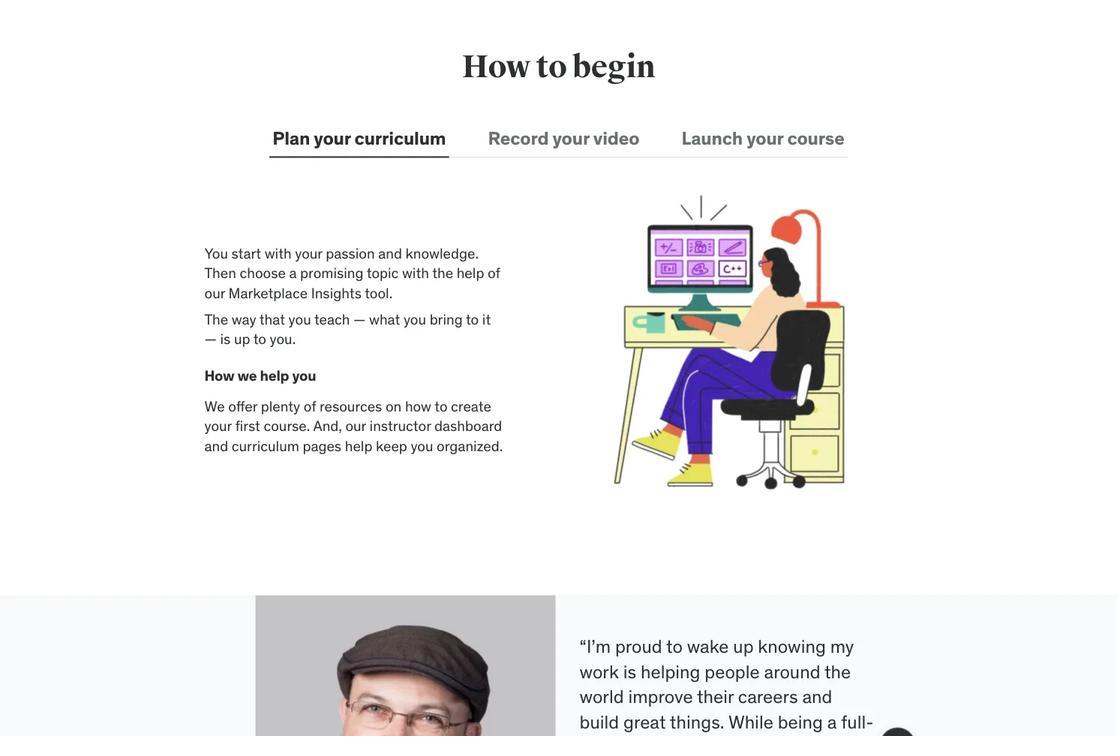 Task type: describe. For each thing, give the bounding box(es) containing it.
record your video button
[[485, 120, 643, 156]]

0 vertical spatial —
[[353, 310, 366, 328]]

how
[[405, 397, 431, 415]]

pages
[[303, 437, 341, 455]]

to left you.
[[253, 330, 266, 348]]

and inside you start with your passion and knowledge. then choose a promising topic with the help of our marketplace insights tool.
[[378, 244, 402, 262]]

a inside "i'm proud to wake up knowing my work is helping people around the world improve their careers and build great things. while being a full- time instructor is hard work, it
[[827, 712, 837, 734]]

while
[[728, 712, 773, 734]]

your inside you start with your passion and knowledge. then choose a promising topic with the help of our marketplace insights tool.
[[295, 244, 322, 262]]

a inside you start with your passion and knowledge. then choose a promising topic with the help of our marketplace insights tool.
[[289, 264, 297, 282]]

passion
[[326, 244, 375, 262]]

to left begin on the top
[[536, 48, 567, 87]]

curriculum inside we offer plenty of resources on how to create your first course. and, our instructor dashboard and curriculum pages help keep you organized.
[[232, 437, 299, 455]]

what
[[369, 310, 400, 328]]

marketplace
[[229, 284, 308, 302]]

you right what
[[404, 310, 426, 328]]

0 horizontal spatial —
[[204, 330, 217, 348]]

help inside we offer plenty of resources on how to create your first course. and, our instructor dashboard and curriculum pages help keep you organized.
[[345, 437, 372, 455]]

"i'm
[[580, 636, 611, 658]]

plan your curriculum
[[273, 127, 446, 149]]

great
[[623, 712, 666, 734]]

you up you.
[[289, 310, 311, 328]]

you start with your passion and knowledge. then choose a promising topic with the help of our marketplace insights tool.
[[204, 244, 500, 302]]

your inside we offer plenty of resources on how to create your first course. and, our instructor dashboard and curriculum pages help keep you organized.
[[204, 417, 232, 435]]

how for how we help you
[[204, 367, 234, 385]]

course
[[787, 127, 845, 149]]

"i'm proud to wake up knowing my work is helping people around the world improve their careers and build great things. while being a full- time instructor is hard work, it 
[[580, 636, 874, 737]]

we offer plenty of resources on how to create your first course. and, our instructor dashboard and curriculum pages help keep you organized.
[[204, 397, 503, 455]]

you inside we offer plenty of resources on how to create your first course. and, our instructor dashboard and curriculum pages help keep you organized.
[[411, 437, 433, 455]]

to inside "i'm proud to wake up knowing my work is helping people around the world improve their careers and build great things. while being a full- time instructor is hard work, it
[[666, 636, 683, 658]]

people
[[705, 661, 760, 684]]

instructor inside "i'm proud to wake up knowing my work is helping people around the world improve their careers and build great things. while being a full- time instructor is hard work, it
[[620, 737, 698, 737]]

tab list containing plan your curriculum
[[270, 120, 848, 158]]

you up plenty
[[292, 367, 316, 385]]

launch your course button
[[679, 120, 848, 156]]

of inside we offer plenty of resources on how to create your first course. and, our instructor dashboard and curriculum pages help keep you organized.
[[304, 397, 316, 415]]

work
[[580, 661, 619, 684]]

carousel element
[[219, 596, 916, 737]]

way
[[232, 310, 256, 328]]

on
[[386, 397, 402, 415]]

curriculum inside plan your curriculum button
[[355, 127, 446, 149]]

hard
[[719, 737, 756, 737]]

helping
[[641, 661, 700, 684]]

0 vertical spatial with
[[265, 244, 292, 262]]

knowledge.
[[406, 244, 479, 262]]

it inside "i'm proud to wake up knowing my work is helping people around the world improve their careers and build great things. while being a full- time instructor is hard work, it
[[808, 737, 819, 737]]

full-
[[841, 712, 874, 734]]

our inside you start with your passion and knowledge. then choose a promising topic with the help of our marketplace insights tool.
[[204, 284, 225, 302]]

start
[[231, 244, 261, 262]]

careers
[[738, 686, 798, 709]]

up inside "i'm proud to wake up knowing my work is helping people around the world improve their careers and build great things. while being a full- time instructor is hard work, it
[[733, 636, 754, 658]]

resources
[[320, 397, 382, 415]]

choose
[[240, 264, 286, 282]]

insights
[[311, 284, 362, 302]]

first
[[235, 417, 260, 435]]

my
[[830, 636, 854, 658]]

how for how to begin
[[462, 48, 530, 87]]

to right 'bring'
[[466, 310, 479, 328]]

1 vertical spatial with
[[402, 264, 429, 282]]



Task type: locate. For each thing, give the bounding box(es) containing it.
you
[[204, 244, 228, 262]]

offer
[[228, 397, 257, 415]]

0 vertical spatial is
[[220, 330, 231, 348]]

with up choose at the left top
[[265, 244, 292, 262]]

1 vertical spatial how
[[204, 367, 234, 385]]

to right how
[[435, 397, 448, 415]]

2 vertical spatial is
[[702, 737, 715, 737]]

your up promising
[[295, 244, 322, 262]]

video
[[593, 127, 640, 149]]

2 horizontal spatial help
[[457, 264, 484, 282]]

our down the resources
[[345, 417, 366, 435]]

a left full- at the right bottom of page
[[827, 712, 837, 734]]

2 horizontal spatial and
[[802, 686, 832, 709]]

your left video
[[553, 127, 589, 149]]

topic
[[367, 264, 399, 282]]

being
[[778, 712, 823, 734]]

1 horizontal spatial and
[[378, 244, 402, 262]]

your for plan
[[314, 127, 351, 149]]

you.
[[270, 330, 296, 348]]

1 vertical spatial curriculum
[[232, 437, 299, 455]]

0 horizontal spatial how
[[204, 367, 234, 385]]

1 vertical spatial is
[[623, 661, 636, 684]]

curriculum
[[355, 127, 446, 149], [232, 437, 299, 455]]

the
[[432, 264, 453, 282], [825, 661, 851, 684]]

0 horizontal spatial instructor
[[370, 417, 431, 435]]

0 vertical spatial instructor
[[370, 417, 431, 435]]

is down things.
[[702, 737, 715, 737]]

how
[[462, 48, 530, 87], [204, 367, 234, 385]]

help left keep
[[345, 437, 372, 455]]

0 vertical spatial of
[[488, 264, 500, 282]]

0 horizontal spatial our
[[204, 284, 225, 302]]

knowing
[[758, 636, 826, 658]]

0 horizontal spatial is
[[220, 330, 231, 348]]

record your video
[[488, 127, 640, 149]]

it down being
[[808, 737, 819, 737]]

a
[[289, 264, 297, 282], [827, 712, 837, 734]]

your for launch
[[747, 127, 784, 149]]

1 horizontal spatial instructor
[[620, 737, 698, 737]]

is down the
[[220, 330, 231, 348]]

of inside you start with your passion and knowledge. then choose a promising topic with the help of our marketplace insights tool.
[[488, 264, 500, 282]]

bring
[[430, 310, 463, 328]]

tab list
[[270, 120, 848, 158]]

— down the
[[204, 330, 217, 348]]

work,
[[760, 737, 804, 737]]

build
[[580, 712, 619, 734]]

0 horizontal spatial and
[[204, 437, 228, 455]]

the down "knowledge."
[[432, 264, 453, 282]]

your inside button
[[747, 127, 784, 149]]

0 horizontal spatial the
[[432, 264, 453, 282]]

1 horizontal spatial is
[[623, 661, 636, 684]]

launch your course
[[682, 127, 845, 149]]

our inside we offer plenty of resources on how to create your first course. and, our instructor dashboard and curriculum pages help keep you organized.
[[345, 417, 366, 435]]

and inside we offer plenty of resources on how to create your first course. and, our instructor dashboard and curriculum pages help keep you organized.
[[204, 437, 228, 455]]

keep
[[376, 437, 407, 455]]

and,
[[313, 417, 342, 435]]

1 vertical spatial of
[[304, 397, 316, 415]]

around
[[764, 661, 821, 684]]

2 horizontal spatial is
[[702, 737, 715, 737]]

1 vertical spatial —
[[204, 330, 217, 348]]

2 vertical spatial help
[[345, 437, 372, 455]]

to inside we offer plenty of resources on how to create your first course. and, our instructor dashboard and curriculum pages help keep you organized.
[[435, 397, 448, 415]]

up up people
[[733, 636, 754, 658]]

organized.
[[437, 437, 503, 455]]

your for record
[[553, 127, 589, 149]]

improve
[[628, 686, 693, 709]]

the inside you start with your passion and knowledge. then choose a promising topic with the help of our marketplace insights tool.
[[432, 264, 453, 282]]

1 horizontal spatial the
[[825, 661, 851, 684]]

help inside you start with your passion and knowledge. then choose a promising topic with the help of our marketplace insights tool.
[[457, 264, 484, 282]]

0 horizontal spatial a
[[289, 264, 297, 282]]

0 vertical spatial the
[[432, 264, 453, 282]]

is inside the way that you teach — what you bring to it — is up to you.
[[220, 330, 231, 348]]

the down my
[[825, 661, 851, 684]]

plan
[[273, 127, 310, 149]]

0 horizontal spatial with
[[265, 244, 292, 262]]

then
[[204, 264, 236, 282]]

the way that you teach — what you bring to it — is up to you.
[[204, 310, 491, 348]]

you
[[289, 310, 311, 328], [404, 310, 426, 328], [292, 367, 316, 385], [411, 437, 433, 455]]

help right the we on the left
[[260, 367, 289, 385]]

1 horizontal spatial a
[[827, 712, 837, 734]]

we
[[204, 397, 225, 415]]

the inside "i'm proud to wake up knowing my work is helping people around the world improve their careers and build great things. while being a full- time instructor is hard work, it
[[825, 661, 851, 684]]

their
[[697, 686, 734, 709]]

how we help you
[[204, 367, 316, 385]]

help down "knowledge."
[[457, 264, 484, 282]]

and
[[378, 244, 402, 262], [204, 437, 228, 455], [802, 686, 832, 709]]

and down we
[[204, 437, 228, 455]]

1 horizontal spatial it
[[808, 737, 819, 737]]

we
[[237, 367, 257, 385]]

things.
[[670, 712, 724, 734]]

the
[[204, 310, 228, 328]]

your down we
[[204, 417, 232, 435]]

0 vertical spatial curriculum
[[355, 127, 446, 149]]

0 horizontal spatial help
[[260, 367, 289, 385]]

1 vertical spatial help
[[260, 367, 289, 385]]

promising
[[300, 264, 364, 282]]

0 vertical spatial a
[[289, 264, 297, 282]]

begin
[[572, 48, 655, 87]]

to
[[536, 48, 567, 87], [466, 310, 479, 328], [253, 330, 266, 348], [435, 397, 448, 415], [666, 636, 683, 658]]

1 horizontal spatial of
[[488, 264, 500, 282]]

instructor down the great
[[620, 737, 698, 737]]

instructor inside we offer plenty of resources on how to create your first course. and, our instructor dashboard and curriculum pages help keep you organized.
[[370, 417, 431, 435]]

next image
[[886, 734, 910, 737]]

up inside the way that you teach — what you bring to it — is up to you.
[[234, 330, 250, 348]]

that
[[259, 310, 285, 328]]

your right plan
[[314, 127, 351, 149]]

teach
[[314, 310, 350, 328]]

0 horizontal spatial of
[[304, 397, 316, 415]]

1 horizontal spatial our
[[345, 417, 366, 435]]

and up being
[[802, 686, 832, 709]]

how up record
[[462, 48, 530, 87]]

it right 'bring'
[[482, 310, 491, 328]]

1 vertical spatial instructor
[[620, 737, 698, 737]]

is
[[220, 330, 231, 348], [623, 661, 636, 684], [702, 737, 715, 737]]

wake
[[687, 636, 729, 658]]

world
[[580, 686, 624, 709]]

and up topic
[[378, 244, 402, 262]]

1 horizontal spatial with
[[402, 264, 429, 282]]

a right choose at the left top
[[289, 264, 297, 282]]

instructor
[[370, 417, 431, 435], [620, 737, 698, 737]]

2 vertical spatial and
[[802, 686, 832, 709]]

0 vertical spatial and
[[378, 244, 402, 262]]

1 vertical spatial our
[[345, 417, 366, 435]]

launch
[[682, 127, 743, 149]]

your
[[314, 127, 351, 149], [553, 127, 589, 149], [747, 127, 784, 149], [295, 244, 322, 262], [204, 417, 232, 435]]

dashboard
[[434, 417, 502, 435]]

is down the proud
[[623, 661, 636, 684]]

0 horizontal spatial up
[[234, 330, 250, 348]]

1 vertical spatial a
[[827, 712, 837, 734]]

instructor down on
[[370, 417, 431, 435]]

tool.
[[365, 284, 393, 302]]

1 vertical spatial the
[[825, 661, 851, 684]]

record
[[488, 127, 549, 149]]

up down way
[[234, 330, 250, 348]]

1 horizontal spatial how
[[462, 48, 530, 87]]

0 vertical spatial our
[[204, 284, 225, 302]]

our down then at the left
[[204, 284, 225, 302]]

our
[[204, 284, 225, 302], [345, 417, 366, 435]]

0 horizontal spatial curriculum
[[232, 437, 299, 455]]

1 vertical spatial up
[[733, 636, 754, 658]]

create
[[451, 397, 491, 415]]

to up helping
[[666, 636, 683, 658]]

— left what
[[353, 310, 366, 328]]

—
[[353, 310, 366, 328], [204, 330, 217, 348]]

plan your curriculum button
[[270, 120, 449, 156]]

0 vertical spatial help
[[457, 264, 484, 282]]

with right topic
[[402, 264, 429, 282]]

with
[[265, 244, 292, 262], [402, 264, 429, 282]]

and inside "i'm proud to wake up knowing my work is helping people around the world improve their careers and build great things. while being a full- time instructor is hard work, it
[[802, 686, 832, 709]]

plenty
[[261, 397, 300, 415]]

1 vertical spatial it
[[808, 737, 819, 737]]

0 vertical spatial how
[[462, 48, 530, 87]]

how left the we on the left
[[204, 367, 234, 385]]

0 vertical spatial up
[[234, 330, 250, 348]]

up
[[234, 330, 250, 348], [733, 636, 754, 658]]

1 vertical spatial and
[[204, 437, 228, 455]]

your left course
[[747, 127, 784, 149]]

how to begin
[[462, 48, 655, 87]]

1 horizontal spatial up
[[733, 636, 754, 658]]

1 horizontal spatial curriculum
[[355, 127, 446, 149]]

you right keep
[[411, 437, 433, 455]]

of
[[488, 264, 500, 282], [304, 397, 316, 415]]

0 horizontal spatial it
[[482, 310, 491, 328]]

proud
[[615, 636, 662, 658]]

help
[[457, 264, 484, 282], [260, 367, 289, 385], [345, 437, 372, 455]]

1 horizontal spatial help
[[345, 437, 372, 455]]

it inside the way that you teach — what you bring to it — is up to you.
[[482, 310, 491, 328]]

1 horizontal spatial —
[[353, 310, 366, 328]]

0 vertical spatial it
[[482, 310, 491, 328]]

course.
[[264, 417, 310, 435]]

it
[[482, 310, 491, 328], [808, 737, 819, 737]]

time
[[580, 737, 616, 737]]



Task type: vqa. For each thing, say whether or not it's contained in the screenshot.
the bottommost —
yes



